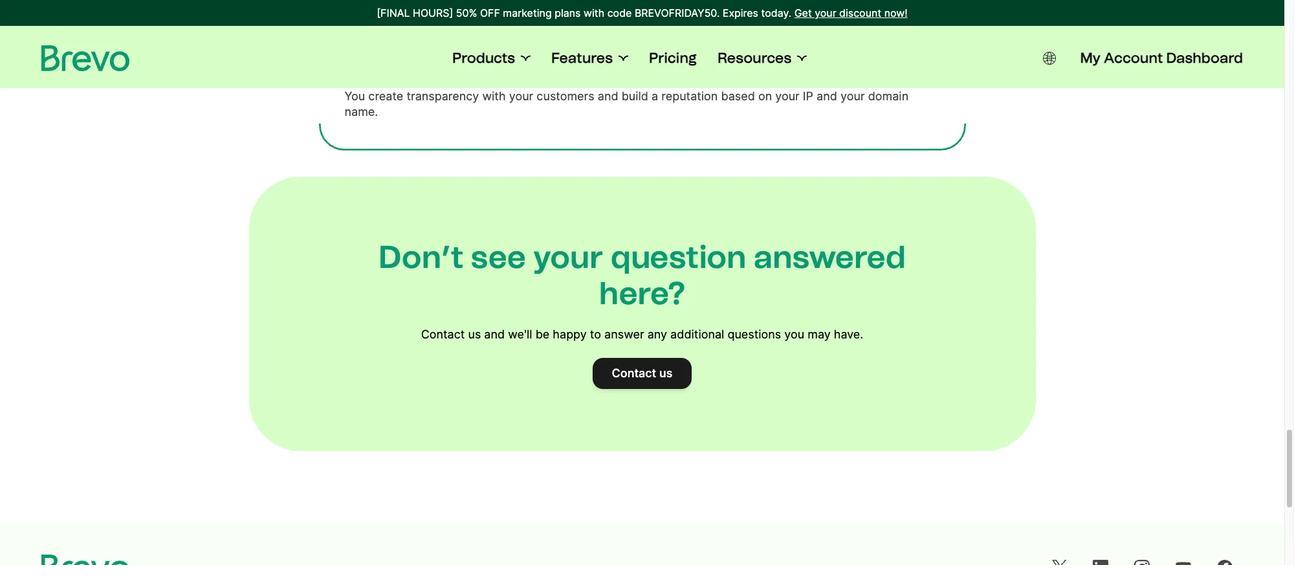 Task type: describe. For each thing, give the bounding box(es) containing it.
own
[[845, 74, 868, 87]]

dedicated inside a dedicated ip plan allows you to send email campaigns using your domain name and your own signature. you create transparency with your customers and build a reputation based on your ip and your domain name.
[[356, 74, 411, 87]]

plan
[[428, 74, 451, 87]]

your inside "don't see your question answered here?"
[[534, 238, 604, 276]]

resources link
[[718, 49, 807, 67]]

features link
[[552, 49, 629, 67]]

pricing
[[649, 49, 697, 67]]

see
[[471, 238, 526, 276]]

send
[[530, 74, 557, 87]]

dedicated inside what is a dedicated ip? dropdown button
[[400, 47, 457, 61]]

and left we'll
[[484, 328, 505, 341]]

question
[[611, 238, 747, 276]]

us for contact us
[[660, 366, 673, 380]]

questions
[[728, 328, 781, 341]]

youtube image
[[1176, 560, 1192, 565]]

hours]
[[413, 6, 453, 19]]

0 vertical spatial domain
[[716, 74, 756, 87]]

and down campaigns
[[598, 89, 619, 103]]

based
[[721, 89, 755, 103]]

don't
[[379, 238, 464, 276]]

[final hours] 50% off marketing plans with code brevofriday50. expires today. get your discount now!
[[377, 6, 908, 19]]

answered
[[754, 238, 906, 276]]

don't see your question answered here?
[[379, 238, 906, 312]]

get
[[795, 6, 812, 19]]

email
[[560, 74, 589, 87]]

transparency
[[407, 89, 479, 103]]

to for answer
[[590, 328, 601, 341]]

1 horizontal spatial domain
[[868, 89, 909, 103]]

a inside dropdown button
[[390, 47, 397, 61]]

contact for contact us
[[612, 366, 657, 380]]

1 horizontal spatial ip
[[803, 89, 814, 103]]

create
[[369, 89, 403, 103]]

may
[[808, 328, 831, 341]]

and right the on
[[817, 89, 838, 103]]

now!
[[885, 6, 908, 19]]

facebook image
[[1218, 560, 1233, 565]]

to for send
[[516, 74, 527, 87]]

0 vertical spatial with
[[584, 6, 605, 19]]

code
[[608, 6, 632, 19]]

customers
[[537, 89, 595, 103]]

reputation
[[662, 89, 718, 103]]

have.
[[834, 328, 864, 341]]

products link
[[452, 49, 531, 67]]

my account dashboard
[[1081, 49, 1243, 67]]

additional
[[671, 328, 725, 341]]



Task type: vqa. For each thing, say whether or not it's contained in the screenshot.
second sm__VEBsc image from the left
no



Task type: locate. For each thing, give the bounding box(es) containing it.
what is a dedicated ip? button
[[345, 46, 940, 63]]

name
[[760, 74, 790, 87]]

allows
[[455, 74, 489, 87]]

1 horizontal spatial us
[[660, 366, 673, 380]]

1 horizontal spatial contact
[[612, 366, 657, 380]]

domain down signature.
[[868, 89, 909, 103]]

products
[[452, 49, 515, 67]]

resources
[[718, 49, 792, 67]]

you inside a dedicated ip plan allows you to send email campaigns using your domain name and your own signature. you create transparency with your customers and build a reputation based on your ip and your domain name.
[[492, 74, 512, 87]]

0 horizontal spatial us
[[468, 328, 481, 341]]

instagram image
[[1135, 560, 1150, 565]]

we'll
[[508, 328, 532, 341]]

what is a dedicated ip?
[[345, 47, 477, 61]]

to left send
[[516, 74, 527, 87]]

plans
[[555, 6, 581, 19]]

and right name
[[793, 74, 814, 87]]

1 vertical spatial with
[[482, 89, 506, 103]]

contact for contact us and we'll be happy to answer any additional questions you may have.
[[421, 328, 465, 341]]

ip right the on
[[803, 89, 814, 103]]

contact us and we'll be happy to answer any additional questions you may have.
[[421, 328, 864, 341]]

us down any
[[660, 366, 673, 380]]

with
[[584, 6, 605, 19], [482, 89, 506, 103]]

a
[[345, 74, 353, 87]]

to
[[516, 74, 527, 87], [590, 328, 601, 341]]

ip left plan
[[414, 74, 425, 87]]

1 vertical spatial you
[[785, 328, 805, 341]]

us left we'll
[[468, 328, 481, 341]]

on
[[759, 89, 772, 103]]

dedicated
[[400, 47, 457, 61], [356, 74, 411, 87]]

button image
[[1043, 52, 1056, 65]]

0 vertical spatial dedicated
[[400, 47, 457, 61]]

2 brevo image from the top
[[41, 555, 129, 565]]

50%
[[456, 6, 477, 19]]

any
[[648, 328, 667, 341]]

brevo image
[[41, 45, 129, 71], [41, 555, 129, 565]]

expires
[[723, 6, 759, 19]]

0 horizontal spatial a
[[390, 47, 397, 61]]

to inside a dedicated ip plan allows you to send email campaigns using your domain name and your own signature. you create transparency with your customers and build a reputation based on your ip and your domain name.
[[516, 74, 527, 87]]

0 horizontal spatial you
[[492, 74, 512, 87]]

with down allows
[[482, 89, 506, 103]]

0 horizontal spatial ip
[[414, 74, 425, 87]]

domain
[[716, 74, 756, 87], [868, 89, 909, 103]]

you down the products link on the left top of the page
[[492, 74, 512, 87]]

1 horizontal spatial a
[[652, 89, 658, 103]]

you
[[492, 74, 512, 87], [785, 328, 805, 341]]

0 horizontal spatial contact
[[421, 328, 465, 341]]

today.
[[762, 6, 792, 19]]

your
[[815, 6, 837, 19], [688, 74, 713, 87], [817, 74, 841, 87], [509, 89, 534, 103], [776, 89, 800, 103], [841, 89, 865, 103], [534, 238, 604, 276]]

1 vertical spatial to
[[590, 328, 601, 341]]

a right "build"
[[652, 89, 658, 103]]

brevofriday50.
[[635, 6, 720, 19]]

is
[[378, 47, 388, 61]]

ip
[[414, 74, 425, 87], [803, 89, 814, 103]]

1 brevo image from the top
[[41, 45, 129, 71]]

1 vertical spatial a
[[652, 89, 658, 103]]

0 horizontal spatial domain
[[716, 74, 756, 87]]

contact us
[[612, 366, 673, 380]]

us
[[468, 328, 481, 341], [660, 366, 673, 380]]

my account dashboard link
[[1081, 49, 1243, 67]]

1 vertical spatial contact
[[612, 366, 657, 380]]

off
[[480, 6, 500, 19]]

[final
[[377, 6, 410, 19]]

linkedin image
[[1093, 560, 1109, 565]]

us inside button
[[660, 366, 673, 380]]

contact
[[421, 328, 465, 341], [612, 366, 657, 380]]

0 vertical spatial ip
[[414, 74, 425, 87]]

with left code at the top left of the page
[[584, 6, 605, 19]]

us for contact us and we'll be happy to answer any additional questions you may have.
[[468, 328, 481, 341]]

marketing
[[503, 6, 552, 19]]

1 horizontal spatial with
[[584, 6, 605, 19]]

and
[[793, 74, 814, 87], [598, 89, 619, 103], [817, 89, 838, 103], [484, 328, 505, 341]]

what
[[345, 47, 375, 61]]

answer
[[605, 328, 644, 341]]

a
[[390, 47, 397, 61], [652, 89, 658, 103]]

twitter image
[[1052, 560, 1067, 565]]

1 vertical spatial dedicated
[[356, 74, 411, 87]]

0 horizontal spatial with
[[482, 89, 506, 103]]

1 horizontal spatial to
[[590, 328, 601, 341]]

1 horizontal spatial you
[[785, 328, 805, 341]]

using
[[655, 74, 685, 87]]

campaigns
[[592, 74, 652, 87]]

ip?
[[460, 47, 477, 61]]

with inside a dedicated ip plan allows you to send email campaigns using your domain name and your own signature. you create transparency with your customers and build a reputation based on your ip and your domain name.
[[482, 89, 506, 103]]

get your discount now! link
[[795, 5, 908, 21]]

name.
[[345, 105, 378, 118]]

a right the is
[[390, 47, 397, 61]]

1 vertical spatial domain
[[868, 89, 909, 103]]

here?
[[599, 274, 686, 312]]

build
[[622, 89, 649, 103]]

0 vertical spatial contact
[[421, 328, 465, 341]]

be
[[536, 328, 550, 341]]

a inside a dedicated ip plan allows you to send email campaigns using your domain name and your own signature. you create transparency with your customers and build a reputation based on your ip and your domain name.
[[652, 89, 658, 103]]

0 vertical spatial brevo image
[[41, 45, 129, 71]]

features
[[552, 49, 613, 67]]

dedicated up plan
[[400, 47, 457, 61]]

my
[[1081, 49, 1101, 67]]

0 horizontal spatial to
[[516, 74, 527, 87]]

domain up the based
[[716, 74, 756, 87]]

0 vertical spatial you
[[492, 74, 512, 87]]

0 vertical spatial to
[[516, 74, 527, 87]]

1 vertical spatial ip
[[803, 89, 814, 103]]

contact inside button
[[612, 366, 657, 380]]

pricing link
[[649, 49, 697, 67]]

happy
[[553, 328, 587, 341]]

discount
[[840, 6, 882, 19]]

1 vertical spatial brevo image
[[41, 555, 129, 565]]

1 vertical spatial us
[[660, 366, 673, 380]]

a dedicated ip plan allows you to send email campaigns using your domain name and your own signature. you create transparency with your customers and build a reputation based on your ip and your domain name.
[[345, 74, 925, 118]]

0 vertical spatial a
[[390, 47, 397, 61]]

dedicated up create
[[356, 74, 411, 87]]

contact us button
[[593, 358, 692, 389]]

you
[[345, 89, 365, 103]]

dashboard
[[1167, 49, 1243, 67]]

you left may
[[785, 328, 805, 341]]

to right the happy
[[590, 328, 601, 341]]

account
[[1104, 49, 1163, 67]]

signature.
[[871, 74, 925, 87]]

0 vertical spatial us
[[468, 328, 481, 341]]



